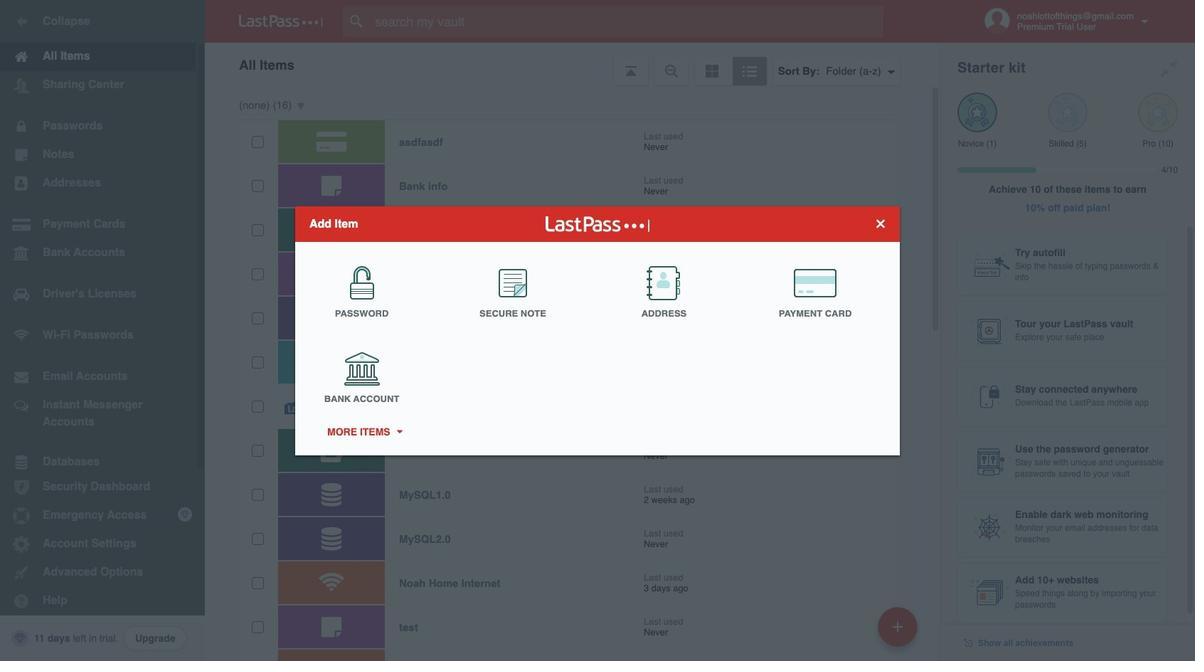 Task type: describe. For each thing, give the bounding box(es) containing it.
new item image
[[893, 622, 903, 632]]

search my vault text field
[[343, 6, 912, 37]]

new item navigation
[[873, 603, 927, 661]]

main navigation navigation
[[0, 0, 205, 661]]

lastpass image
[[239, 15, 323, 28]]



Task type: locate. For each thing, give the bounding box(es) containing it.
Search search field
[[343, 6, 912, 37]]

vault options navigation
[[205, 43, 941, 85]]

dialog
[[295, 206, 900, 455]]

caret right image
[[394, 430, 404, 433]]



Task type: vqa. For each thing, say whether or not it's contained in the screenshot.
text field
no



